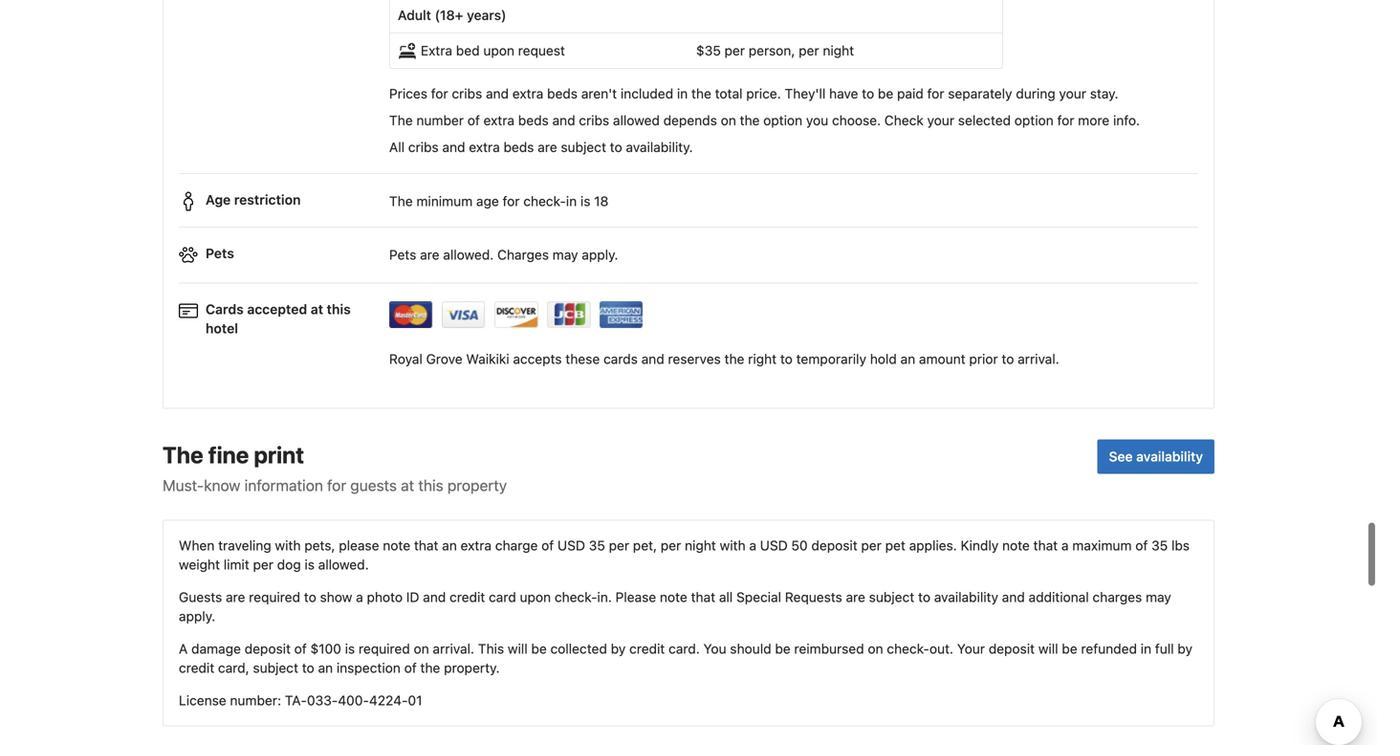 Task type: describe. For each thing, give the bounding box(es) containing it.
years
[[467, 7, 501, 23]]

minimum
[[417, 193, 473, 209]]

required inside guests are required to show a photo id and credit card upon check-in. please note that all special requests are subject to availability and additional charges may apply.
[[249, 589, 300, 605]]

choose.
[[832, 113, 881, 128]]

2 horizontal spatial deposit
[[989, 641, 1035, 657]]

royal grove waikiki accepts these cards and reserves the right to temporarily hold an amount prior to arrival.
[[389, 351, 1060, 367]]

discover image
[[495, 301, 539, 328]]

to right prior
[[1002, 351, 1014, 367]]

extra up age
[[469, 139, 500, 155]]

see availability button
[[1098, 440, 1215, 474]]

this inside the fine print must-know information for guests at this property
[[418, 476, 444, 495]]

weight
[[179, 557, 220, 573]]

bed
[[456, 43, 480, 59]]

2 horizontal spatial on
[[868, 641, 884, 657]]

person,
[[749, 43, 795, 59]]

information
[[245, 476, 323, 495]]

to right right
[[781, 351, 793, 367]]

availability inside button
[[1137, 449, 1203, 465]]

pet,
[[633, 538, 657, 554]]

license number: ta-033-400-4224-01
[[179, 693, 422, 708]]

waikiki
[[466, 351, 510, 367]]

be left collected
[[531, 641, 547, 657]]

adult
[[398, 7, 431, 23]]

at inside cards accepted at this hotel
[[311, 301, 323, 317]]

0 vertical spatial subject
[[561, 139, 606, 155]]

card,
[[218, 660, 249, 676]]

0 horizontal spatial that
[[414, 538, 439, 554]]

extra down request
[[513, 86, 544, 102]]

should
[[730, 641, 772, 657]]

temporarily
[[797, 351, 867, 367]]

requests
[[785, 589, 843, 605]]

pets are allowed. charges may apply.
[[389, 247, 618, 263]]

$35 per person, per night
[[696, 43, 854, 59]]

1 by from the left
[[611, 641, 626, 657]]

these
[[566, 351, 600, 367]]

age
[[206, 192, 231, 207]]

2 by from the left
[[1178, 641, 1193, 657]]

1 with from the left
[[275, 538, 301, 554]]

the down prices for cribs and extra beds aren't included in the total price. they'll have to be paid for separately during your stay.
[[740, 113, 760, 128]]

are right requests
[[846, 589, 866, 605]]

restriction
[[234, 192, 301, 207]]

2 horizontal spatial that
[[1034, 538, 1058, 554]]

for right paid
[[928, 86, 945, 102]]

photo
[[367, 589, 403, 605]]

this
[[478, 641, 504, 657]]

extra inside when traveling with pets, please note that an extra charge of usd 35 per pet, per night with a usd 50 deposit per pet applies. kindly note that a maximum of 35 lbs weight limit per dog is allowed.
[[461, 538, 492, 554]]

0 horizontal spatial in
[[566, 193, 577, 209]]

card
[[489, 589, 516, 605]]

2 35 from the left
[[1152, 538, 1168, 554]]

accepts
[[513, 351, 562, 367]]

total
[[715, 86, 743, 102]]

kindly
[[961, 538, 999, 554]]

and down extra bed upon request
[[486, 86, 509, 102]]

1 horizontal spatial a
[[749, 538, 757, 554]]

collected
[[551, 641, 607, 657]]

per right pet,
[[661, 538, 681, 554]]

033-
[[307, 693, 338, 708]]

when
[[179, 538, 215, 554]]

0 vertical spatial an
[[901, 351, 916, 367]]

please
[[339, 538, 379, 554]]

selected
[[958, 113, 1011, 128]]

1 horizontal spatial on
[[721, 113, 736, 128]]

see availability
[[1109, 449, 1203, 465]]

pets for pets are allowed. charges may apply.
[[389, 247, 416, 263]]

ta-
[[285, 693, 307, 708]]

prior
[[970, 351, 998, 367]]

to down applies.
[[918, 589, 931, 605]]

all
[[719, 589, 733, 605]]

2 will from the left
[[1039, 641, 1059, 657]]

0 vertical spatial in
[[677, 86, 688, 102]]

1 will from the left
[[508, 641, 528, 657]]

license
[[179, 693, 226, 708]]

1 vertical spatial your
[[928, 113, 955, 128]]

card.
[[669, 641, 700, 657]]

0 vertical spatial check-
[[524, 193, 566, 209]]

separately
[[948, 86, 1013, 102]]

extra bed upon request
[[421, 43, 565, 59]]

prices
[[389, 86, 428, 102]]

2 horizontal spatial a
[[1062, 538, 1069, 554]]

2 horizontal spatial is
[[581, 193, 591, 209]]

dog
[[277, 557, 301, 573]]

be left paid
[[878, 86, 894, 102]]

1 horizontal spatial allowed.
[[443, 247, 494, 263]]

18+
[[440, 7, 464, 23]]

of left lbs
[[1136, 538, 1148, 554]]

damage
[[191, 641, 241, 657]]

maximum
[[1073, 538, 1132, 554]]

a inside guests are required to show a photo id and credit card upon check-in. please note that all special requests are subject to availability and additional charges may apply.
[[356, 589, 363, 605]]

hold
[[870, 351, 897, 367]]

are down limit
[[226, 589, 245, 605]]

an inside when traveling with pets, please note that an extra charge of usd 35 per pet, per night with a usd 50 deposit per pet applies. kindly note that a maximum of 35 lbs weight limit per dog is allowed.
[[442, 538, 457, 554]]

accepted
[[247, 301, 307, 317]]

of right the charge
[[542, 538, 554, 554]]

01
[[408, 693, 422, 708]]

0 vertical spatial beds
[[547, 86, 578, 102]]

2 usd from the left
[[760, 538, 788, 554]]

2 vertical spatial cribs
[[408, 139, 439, 155]]

refunded
[[1081, 641, 1137, 657]]

jcb image
[[547, 301, 591, 328]]

grove
[[426, 351, 463, 367]]

and right the cards
[[642, 351, 665, 367]]

subject inside guests are required to show a photo id and credit card upon check-in. please note that all special requests are subject to availability and additional charges may apply.
[[869, 589, 915, 605]]

allowed. inside when traveling with pets, please note that an extra charge of usd 35 per pet, per night with a usd 50 deposit per pet applies. kindly note that a maximum of 35 lbs weight limit per dog is allowed.
[[318, 557, 369, 573]]

1 vertical spatial credit
[[630, 641, 665, 657]]

$100
[[310, 641, 341, 657]]

0 vertical spatial cribs
[[452, 86, 482, 102]]

400-
[[338, 693, 369, 708]]

number:
[[230, 693, 281, 708]]

limit
[[224, 557, 249, 573]]

the inside the fine print must-know information for guests at this property
[[163, 442, 203, 468]]

the left 'total'
[[692, 86, 712, 102]]

subject inside a damage deposit of $100 is required on arrival. this will be collected by credit card. you should be reimbursed on check-out. your deposit will be refunded in full by credit card, subject to an inspection of the property.
[[253, 660, 298, 676]]

for left more
[[1058, 113, 1075, 128]]

for inside the fine print must-know information for guests at this property
[[327, 476, 346, 495]]

you
[[704, 641, 727, 657]]

per right person,
[[799, 43, 819, 59]]

note inside guests are required to show a photo id and credit card upon check-in. please note that all special requests are subject to availability and additional charges may apply.
[[660, 589, 688, 605]]

2 horizontal spatial note
[[1003, 538, 1030, 554]]

of left "$100"
[[294, 641, 307, 657]]

charge
[[495, 538, 538, 554]]

age
[[476, 193, 499, 209]]

that inside guests are required to show a photo id and credit card upon check-in. please note that all special requests are subject to availability and additional charges may apply.
[[691, 589, 716, 605]]

to left show on the left bottom of the page
[[304, 589, 316, 605]]

you
[[806, 113, 829, 128]]

price.
[[746, 86, 781, 102]]

per left pet
[[861, 538, 882, 554]]

know
[[204, 476, 241, 495]]

1 horizontal spatial your
[[1059, 86, 1087, 102]]

are up 'the minimum age for check-in is 18'
[[538, 139, 557, 155]]

availability.
[[626, 139, 693, 155]]

deposit inside when traveling with pets, please note that an extra charge of usd 35 per pet, per night with a usd 50 deposit per pet applies. kindly note that a maximum of 35 lbs weight limit per dog is allowed.
[[812, 538, 858, 554]]

guests
[[179, 589, 222, 605]]

of right number
[[468, 113, 480, 128]]

extra up all cribs and extra beds are subject to availability.
[[484, 113, 515, 128]]

amount
[[919, 351, 966, 367]]

adult ( 18+ years )
[[398, 7, 507, 23]]

reimbursed
[[794, 641, 864, 657]]

request
[[518, 43, 565, 59]]

out.
[[930, 641, 954, 657]]

all cribs and extra beds are subject to availability.
[[389, 139, 693, 155]]

to right have on the right of page
[[862, 86, 875, 102]]

mastercard image
[[389, 301, 433, 328]]

charges
[[497, 247, 549, 263]]

per right $35
[[725, 43, 745, 59]]

lbs
[[1172, 538, 1190, 554]]

0 horizontal spatial credit
[[179, 660, 214, 676]]

0 horizontal spatial deposit
[[245, 641, 291, 657]]

the number of extra beds and cribs allowed depends on the option you choose. check your selected option for more info.
[[389, 113, 1140, 128]]

required inside a damage deposit of $100 is required on arrival. this will be collected by credit card. you should be reimbursed on check-out. your deposit will be refunded in full by credit card, subject to an inspection of the property.
[[359, 641, 410, 657]]



Task type: locate. For each thing, give the bounding box(es) containing it.
0 horizontal spatial note
[[383, 538, 411, 554]]

1 horizontal spatial credit
[[450, 589, 485, 605]]

allowed.
[[443, 247, 494, 263], [318, 557, 369, 573]]

1 horizontal spatial upon
[[520, 589, 551, 605]]

1 horizontal spatial that
[[691, 589, 716, 605]]

be
[[878, 86, 894, 102], [531, 641, 547, 657], [775, 641, 791, 657], [1062, 641, 1078, 657]]

deposit right your
[[989, 641, 1035, 657]]

2 vertical spatial the
[[163, 442, 203, 468]]

property
[[448, 476, 507, 495]]

1 vertical spatial an
[[442, 538, 457, 554]]

0 vertical spatial your
[[1059, 86, 1087, 102]]

1 horizontal spatial night
[[823, 43, 854, 59]]

check- up collected
[[555, 589, 597, 605]]

to down "$100"
[[302, 660, 315, 676]]

usd left 50 at bottom right
[[760, 538, 788, 554]]

in up depends
[[677, 86, 688, 102]]

0 vertical spatial the
[[389, 113, 413, 128]]

credit inside guests are required to show a photo id and credit card upon check-in. please note that all special requests are subject to availability and additional charges may apply.
[[450, 589, 485, 605]]

1 horizontal spatial by
[[1178, 641, 1193, 657]]

1 vertical spatial this
[[418, 476, 444, 495]]

1 horizontal spatial with
[[720, 538, 746, 554]]

and down number
[[442, 139, 465, 155]]

inspection
[[337, 660, 401, 676]]

beds
[[547, 86, 578, 102], [518, 113, 549, 128], [504, 139, 534, 155]]

a left maximum
[[1062, 538, 1069, 554]]

1 vertical spatial may
[[1146, 589, 1172, 605]]

credit down a
[[179, 660, 214, 676]]

1 horizontal spatial option
[[1015, 113, 1054, 128]]

for
[[431, 86, 448, 102], [928, 86, 945, 102], [1058, 113, 1075, 128], [503, 193, 520, 209], [327, 476, 346, 495]]

1 vertical spatial arrival.
[[433, 641, 475, 657]]

upon
[[483, 43, 515, 59], [520, 589, 551, 605]]

0 horizontal spatial on
[[414, 641, 429, 657]]

0 horizontal spatial a
[[356, 589, 363, 605]]

1 vertical spatial the
[[389, 193, 413, 209]]

by right collected
[[611, 641, 626, 657]]

the for the minimum age for check-in is 18
[[389, 193, 413, 209]]

night right pet,
[[685, 538, 716, 554]]

allowed
[[613, 113, 660, 128]]

the left right
[[725, 351, 745, 367]]

(
[[435, 7, 440, 23]]

per
[[725, 43, 745, 59], [799, 43, 819, 59], [609, 538, 630, 554], [661, 538, 681, 554], [861, 538, 882, 554], [253, 557, 274, 573]]

subject down pet
[[869, 589, 915, 605]]

1 vertical spatial allowed.
[[318, 557, 369, 573]]

on down 'total'
[[721, 113, 736, 128]]

0 vertical spatial apply.
[[582, 247, 618, 263]]

credit
[[450, 589, 485, 605], [630, 641, 665, 657], [179, 660, 214, 676]]

is inside a damage deposit of $100 is required on arrival. this will be collected by credit card. you should be reimbursed on check-out. your deposit will be refunded in full by credit card, subject to an inspection of the property.
[[345, 641, 355, 657]]

availability right see
[[1137, 449, 1203, 465]]

0 vertical spatial at
[[311, 301, 323, 317]]

2 vertical spatial beds
[[504, 139, 534, 155]]

extra
[[513, 86, 544, 102], [484, 113, 515, 128], [469, 139, 500, 155], [461, 538, 492, 554]]

35 left pet,
[[589, 538, 605, 554]]

visa image
[[442, 301, 486, 328]]

this left property
[[418, 476, 444, 495]]

guests are required to show a photo id and credit card upon check-in. please note that all special requests are subject to availability and additional charges may apply.
[[179, 589, 1172, 624]]

cribs
[[452, 86, 482, 102], [579, 113, 610, 128], [408, 139, 439, 155]]

is left 18
[[581, 193, 591, 209]]

0 horizontal spatial an
[[318, 660, 333, 676]]

1 horizontal spatial arrival.
[[1018, 351, 1060, 367]]

right
[[748, 351, 777, 367]]

will right this in the left bottom of the page
[[508, 641, 528, 657]]

apply. down 18
[[582, 247, 618, 263]]

and right id
[[423, 589, 446, 605]]

is right dog
[[305, 557, 315, 573]]

subject
[[561, 139, 606, 155], [869, 589, 915, 605], [253, 660, 298, 676]]

pets down age
[[206, 245, 234, 261]]

1 horizontal spatial this
[[418, 476, 444, 495]]

this inside cards accepted at this hotel
[[327, 301, 351, 317]]

age restriction
[[206, 192, 301, 207]]

1 vertical spatial availability
[[934, 589, 999, 605]]

apply.
[[582, 247, 618, 263], [179, 609, 215, 624]]

beds for are
[[504, 139, 534, 155]]

0 horizontal spatial usd
[[558, 538, 585, 554]]

fine
[[208, 442, 249, 468]]

arrival. right prior
[[1018, 351, 1060, 367]]

stay.
[[1090, 86, 1119, 102]]

night inside when traveling with pets, please note that an extra charge of usd 35 per pet, per night with a usd 50 deposit per pet applies. kindly note that a maximum of 35 lbs weight limit per dog is allowed.
[[685, 538, 716, 554]]

1 vertical spatial at
[[401, 476, 414, 495]]

an down "$100"
[[318, 660, 333, 676]]

at right guests
[[401, 476, 414, 495]]

that up id
[[414, 538, 439, 554]]

upon right bed
[[483, 43, 515, 59]]

required
[[249, 589, 300, 605], [359, 641, 410, 657]]

the up the must-
[[163, 442, 203, 468]]

1 horizontal spatial note
[[660, 589, 688, 605]]

in left 18
[[566, 193, 577, 209]]

applies.
[[909, 538, 957, 554]]

0 horizontal spatial arrival.
[[433, 641, 475, 657]]

arrival. up property.
[[433, 641, 475, 657]]

may inside guests are required to show a photo id and credit card upon check-in. please note that all special requests are subject to availability and additional charges may apply.
[[1146, 589, 1172, 605]]

1 horizontal spatial usd
[[760, 538, 788, 554]]

depends
[[664, 113, 717, 128]]

in inside a damage deposit of $100 is required on arrival. this will be collected by credit card. you should be reimbursed on check-out. your deposit will be refunded in full by credit card, subject to an inspection of the property.
[[1141, 641, 1152, 657]]

50
[[792, 538, 808, 554]]

at inside the fine print must-know information for guests at this property
[[401, 476, 414, 495]]

id
[[406, 589, 419, 605]]

they'll
[[785, 86, 826, 102]]

0 vertical spatial night
[[823, 43, 854, 59]]

deposit up card,
[[245, 641, 291, 657]]

upon right card
[[520, 589, 551, 605]]

an inside a damage deposit of $100 is required on arrival. this will be collected by credit card. you should be reimbursed on check-out. your deposit will be refunded in full by credit card, subject to an inspection of the property.
[[318, 660, 333, 676]]

0 horizontal spatial this
[[327, 301, 351, 317]]

2 vertical spatial credit
[[179, 660, 214, 676]]

0 horizontal spatial upon
[[483, 43, 515, 59]]

0 horizontal spatial your
[[928, 113, 955, 128]]

extra left the charge
[[461, 538, 492, 554]]

that left all
[[691, 589, 716, 605]]

of up 01
[[404, 660, 417, 676]]

0 horizontal spatial allowed.
[[318, 557, 369, 573]]

a
[[179, 641, 188, 657]]

charges
[[1093, 589, 1142, 605]]

be right "should"
[[775, 641, 791, 657]]

your left 'stay.'
[[1059, 86, 1087, 102]]

is inside when traveling with pets, please note that an extra charge of usd 35 per pet, per night with a usd 50 deposit per pet applies. kindly note that a maximum of 35 lbs weight limit per dog is allowed.
[[305, 557, 315, 573]]

and left additional
[[1002, 589, 1025, 605]]

by
[[611, 641, 626, 657], [1178, 641, 1193, 657]]

35 left lbs
[[1152, 538, 1168, 554]]

deposit
[[812, 538, 858, 554], [245, 641, 291, 657], [989, 641, 1035, 657]]

pets for pets
[[206, 245, 234, 261]]

2 horizontal spatial subject
[[869, 589, 915, 605]]

0 horizontal spatial may
[[553, 247, 578, 263]]

american express image
[[600, 301, 644, 328]]

0 horizontal spatial pets
[[206, 245, 234, 261]]

availability inside guests are required to show a photo id and credit card upon check-in. please note that all special requests are subject to availability and additional charges may apply.
[[934, 589, 999, 605]]

0 horizontal spatial required
[[249, 589, 300, 605]]

1 vertical spatial apply.
[[179, 609, 215, 624]]

accepted payment methods and conditions element
[[179, 292, 1199, 335]]

for up number
[[431, 86, 448, 102]]

beds left "aren't"
[[547, 86, 578, 102]]

a damage deposit of $100 is required on arrival. this will be collected by credit card. you should be reimbursed on check-out. your deposit will be refunded in full by credit card, subject to an inspection of the property.
[[179, 641, 1193, 676]]

are down minimum
[[420, 247, 440, 263]]

cards accepted at this hotel
[[206, 301, 351, 336]]

your right check
[[928, 113, 955, 128]]

2 vertical spatial in
[[1141, 641, 1152, 657]]

1 horizontal spatial will
[[1039, 641, 1059, 657]]

1 vertical spatial upon
[[520, 589, 551, 605]]

2 vertical spatial check-
[[887, 641, 930, 657]]

1 horizontal spatial at
[[401, 476, 414, 495]]

2 vertical spatial is
[[345, 641, 355, 657]]

in
[[677, 86, 688, 102], [566, 193, 577, 209], [1141, 641, 1152, 657]]

a left 50 at bottom right
[[749, 538, 757, 554]]

may right the charges
[[1146, 589, 1172, 605]]

option
[[764, 113, 803, 128], [1015, 113, 1054, 128]]

the minimum age for check-in is 18
[[389, 193, 609, 209]]

apply. inside guests are required to show a photo id and credit card upon check-in. please note that all special requests are subject to availability and additional charges may apply.
[[179, 609, 215, 624]]

option down 'price.'
[[764, 113, 803, 128]]

0 horizontal spatial cribs
[[408, 139, 439, 155]]

check- inside a damage deposit of $100 is required on arrival. this will be collected by credit card. you should be reimbursed on check-out. your deposit will be refunded in full by credit card, subject to an inspection of the property.
[[887, 641, 930, 657]]

)
[[501, 7, 507, 23]]

print
[[254, 442, 304, 468]]

1 horizontal spatial 35
[[1152, 538, 1168, 554]]

will down additional
[[1039, 641, 1059, 657]]

a
[[749, 538, 757, 554], [1062, 538, 1069, 554], [356, 589, 363, 605]]

0 horizontal spatial by
[[611, 641, 626, 657]]

0 vertical spatial is
[[581, 193, 591, 209]]

cards
[[206, 301, 244, 317]]

2 horizontal spatial an
[[901, 351, 916, 367]]

that up additional
[[1034, 538, 1058, 554]]

aren't
[[581, 86, 617, 102]]

credit left card
[[450, 589, 485, 605]]

1 horizontal spatial required
[[359, 641, 410, 657]]

option down during
[[1015, 113, 1054, 128]]

royal
[[389, 351, 423, 367]]

and up all cribs and extra beds are subject to availability.
[[553, 113, 576, 128]]

an right hold
[[901, 351, 916, 367]]

required down dog
[[249, 589, 300, 605]]

on up 01
[[414, 641, 429, 657]]

0 vertical spatial this
[[327, 301, 351, 317]]

0 horizontal spatial is
[[305, 557, 315, 573]]

at
[[311, 301, 323, 317], [401, 476, 414, 495]]

2 option from the left
[[1015, 113, 1054, 128]]

1 horizontal spatial an
[[442, 538, 457, 554]]

in.
[[597, 589, 612, 605]]

per left pet,
[[609, 538, 630, 554]]

the
[[692, 86, 712, 102], [740, 113, 760, 128], [725, 351, 745, 367], [420, 660, 440, 676]]

the for the number of extra beds and cribs allowed depends on the option you choose. check your selected option for more info.
[[389, 113, 413, 128]]

0 vertical spatial allowed.
[[443, 247, 494, 263]]

the
[[389, 113, 413, 128], [389, 193, 413, 209], [163, 442, 203, 468]]

1 usd from the left
[[558, 538, 585, 554]]

1 vertical spatial in
[[566, 193, 577, 209]]

cribs down "aren't"
[[579, 113, 610, 128]]

have
[[829, 86, 859, 102]]

number
[[417, 113, 464, 128]]

1 vertical spatial cribs
[[579, 113, 610, 128]]

2 horizontal spatial cribs
[[579, 113, 610, 128]]

2 vertical spatial subject
[[253, 660, 298, 676]]

included
[[621, 86, 674, 102]]

4224-
[[369, 693, 408, 708]]

for right age
[[503, 193, 520, 209]]

apply. down guests
[[179, 609, 215, 624]]

of
[[468, 113, 480, 128], [542, 538, 554, 554], [1136, 538, 1148, 554], [294, 641, 307, 657], [404, 660, 417, 676]]

1 vertical spatial beds
[[518, 113, 549, 128]]

$35
[[696, 43, 721, 59]]

pet
[[886, 538, 906, 554]]

pets,
[[304, 538, 335, 554]]

check- down all cribs and extra beds are subject to availability.
[[524, 193, 566, 209]]

0 vertical spatial upon
[[483, 43, 515, 59]]

are
[[538, 139, 557, 155], [420, 247, 440, 263], [226, 589, 245, 605], [846, 589, 866, 605]]

2 vertical spatial an
[[318, 660, 333, 676]]

prices for cribs and extra beds aren't included in the total price. they'll have to be paid for separately during your stay.
[[389, 86, 1119, 102]]

special
[[737, 589, 782, 605]]

an down property
[[442, 538, 457, 554]]

traveling
[[218, 538, 271, 554]]

0 horizontal spatial will
[[508, 641, 528, 657]]

be left refunded at the right bottom of the page
[[1062, 641, 1078, 657]]

additional
[[1029, 589, 1089, 605]]

1 horizontal spatial deposit
[[812, 538, 858, 554]]

arrival.
[[1018, 351, 1060, 367], [433, 641, 475, 657]]

beds up all cribs and extra beds are subject to availability.
[[518, 113, 549, 128]]

1 option from the left
[[764, 113, 803, 128]]

subject up number:
[[253, 660, 298, 676]]

night
[[823, 43, 854, 59], [685, 538, 716, 554]]

1 horizontal spatial apply.
[[582, 247, 618, 263]]

upon inside guests are required to show a photo id and credit card upon check-in. please note that all special requests are subject to availability and additional charges may apply.
[[520, 589, 551, 605]]

1 vertical spatial is
[[305, 557, 315, 573]]

deposit right 50 at bottom right
[[812, 538, 858, 554]]

check
[[885, 113, 924, 128]]

beds up 'the minimum age for check-in is 18'
[[504, 139, 534, 155]]

info.
[[1114, 113, 1140, 128]]

0 vertical spatial required
[[249, 589, 300, 605]]

check- inside guests are required to show a photo id and credit card upon check-in. please note that all special requests are subject to availability and additional charges may apply.
[[555, 589, 597, 605]]

to down allowed
[[610, 139, 622, 155]]

1 35 from the left
[[589, 538, 605, 554]]

the inside a damage deposit of $100 is required on arrival. this will be collected by credit card. you should be reimbursed on check-out. your deposit will be refunded in full by credit card, subject to an inspection of the property.
[[420, 660, 440, 676]]

an
[[901, 351, 916, 367], [442, 538, 457, 554], [318, 660, 333, 676]]

subject down "aren't"
[[561, 139, 606, 155]]

property.
[[444, 660, 500, 676]]

in left full
[[1141, 641, 1152, 657]]

0 vertical spatial may
[[553, 247, 578, 263]]

at right the accepted
[[311, 301, 323, 317]]

2 horizontal spatial in
[[1141, 641, 1152, 657]]

may
[[553, 247, 578, 263], [1146, 589, 1172, 605]]

show
[[320, 589, 352, 605]]

1 horizontal spatial pets
[[389, 247, 416, 263]]

and
[[486, 86, 509, 102], [553, 113, 576, 128], [442, 139, 465, 155], [642, 351, 665, 367], [423, 589, 446, 605], [1002, 589, 1025, 605]]

pets
[[206, 245, 234, 261], [389, 247, 416, 263]]

to inside a damage deposit of $100 is required on arrival. this will be collected by credit card. you should be reimbursed on check-out. your deposit will be refunded in full by credit card, subject to an inspection of the property.
[[302, 660, 315, 676]]

0 horizontal spatial availability
[[934, 589, 999, 605]]

cribs up number
[[452, 86, 482, 102]]

more
[[1078, 113, 1110, 128]]

credit left card.
[[630, 641, 665, 657]]

1 horizontal spatial may
[[1146, 589, 1172, 605]]

2 with from the left
[[720, 538, 746, 554]]

see
[[1109, 449, 1133, 465]]

beds for and
[[518, 113, 549, 128]]

required up inspection
[[359, 641, 410, 657]]

0 horizontal spatial 35
[[589, 538, 605, 554]]

the up 01
[[420, 660, 440, 676]]

arrival. inside a damage deposit of $100 is required on arrival. this will be collected by credit card. you should be reimbursed on check-out. your deposit will be refunded in full by credit card, subject to an inspection of the property.
[[433, 641, 475, 657]]

1 horizontal spatial subject
[[561, 139, 606, 155]]

availability up your
[[934, 589, 999, 605]]

your
[[957, 641, 985, 657]]

please
[[616, 589, 656, 605]]

0 vertical spatial credit
[[450, 589, 485, 605]]

0 horizontal spatial subject
[[253, 660, 298, 676]]

1 horizontal spatial cribs
[[452, 86, 482, 102]]

per left dog
[[253, 557, 274, 573]]

1 vertical spatial required
[[359, 641, 410, 657]]

cribs right all
[[408, 139, 439, 155]]

allowed. down please
[[318, 557, 369, 573]]

allowed. left charges
[[443, 247, 494, 263]]

availability
[[1137, 449, 1203, 465], [934, 589, 999, 605]]

reserves
[[668, 351, 721, 367]]



Task type: vqa. For each thing, say whether or not it's contained in the screenshot.
Review inside Booking.com's Traveller Review Awards 2023 are about celebrating all the hard work that goes into a great stay or the perfect ride – that little bit of extra effort to make every moment special. We're thrilled to celebrate the incredible hospitality and transport services of our partners around the world. To all of this year's winning partners – congratulations!
no



